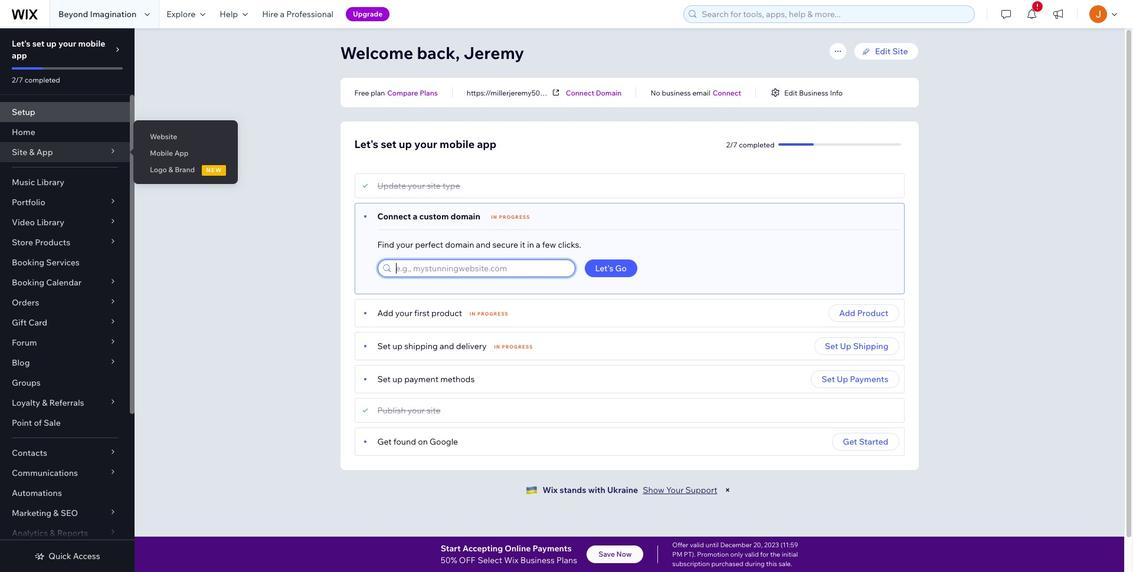 Task type: describe. For each thing, give the bounding box(es) containing it.
set up payment methods
[[378, 374, 475, 385]]

connect for connect domain
[[566, 88, 595, 97]]

your inside let's set up your mobile app
[[58, 38, 76, 49]]

stands
[[560, 485, 587, 496]]

pm
[[673, 551, 683, 559]]

wix stands with ukraine show your support
[[543, 485, 718, 496]]

portfolio
[[12, 197, 45, 208]]

website
[[150, 132, 177, 141]]

few
[[543, 240, 556, 250]]

in progress for connect a custom domain
[[491, 214, 531, 220]]

type
[[443, 181, 460, 191]]

1 horizontal spatial mobile
[[440, 138, 475, 151]]

site for publish your site
[[427, 406, 441, 416]]

plans inside start accepting online payments 50% off select wix business plans
[[557, 556, 578, 566]]

accepting
[[463, 544, 503, 554]]

1 horizontal spatial and
[[476, 240, 491, 250]]

1 horizontal spatial app
[[175, 149, 189, 158]]

set up payments button
[[811, 371, 900, 389]]

jeremy
[[464, 43, 524, 63]]

progress for add your first product
[[478, 311, 509, 317]]

methods
[[441, 374, 475, 385]]

music library link
[[0, 172, 130, 192]]

custom
[[420, 211, 449, 222]]

library for video library
[[37, 217, 64, 228]]

gift card button
[[0, 313, 130, 333]]

for
[[761, 551, 769, 559]]

quick
[[49, 552, 71, 562]]

help button
[[213, 0, 255, 28]]

booking calendar button
[[0, 273, 130, 293]]

business
[[662, 88, 691, 97]]

get for get found on google
[[378, 437, 392, 448]]

domain for custom
[[451, 211, 481, 222]]

hire a professional
[[262, 9, 334, 19]]

a for professional
[[280, 9, 285, 19]]

groups
[[12, 378, 41, 389]]

(11:59
[[781, 541, 799, 550]]

info
[[830, 88, 843, 97]]

2/7 completed inside sidebar element
[[12, 76, 60, 84]]

booking for booking services
[[12, 257, 44, 268]]

secure
[[493, 240, 519, 250]]

set for set up shipping and delivery
[[378, 341, 391, 352]]

in progress for add your first product
[[470, 311, 509, 317]]

start
[[441, 544, 461, 554]]

point of sale
[[12, 418, 61, 429]]

brand
[[175, 165, 195, 174]]

access
[[73, 552, 100, 562]]

a for custom
[[413, 211, 418, 222]]

online
[[505, 544, 531, 554]]

now
[[617, 550, 632, 559]]

promotion
[[697, 551, 729, 559]]

analytics & reports
[[12, 528, 88, 539]]

shipping
[[405, 341, 438, 352]]

site & app button
[[0, 142, 130, 162]]

20,
[[754, 541, 763, 550]]

until
[[706, 541, 719, 550]]

save now button
[[587, 546, 644, 564]]

start accepting online payments 50% off select wix business plans
[[441, 544, 578, 566]]

1 vertical spatial set
[[381, 138, 397, 151]]

show
[[643, 485, 665, 496]]

0 vertical spatial wix
[[543, 485, 558, 496]]

home link
[[0, 122, 130, 142]]

analytics & reports button
[[0, 524, 130, 544]]

get started button
[[833, 433, 900, 451]]

forum
[[12, 338, 37, 348]]

let's go button
[[585, 260, 638, 278]]

up for payments
[[837, 374, 849, 385]]

up inside sidebar element
[[46, 38, 57, 49]]

edit business info
[[785, 88, 843, 97]]

music library
[[12, 177, 64, 188]]

portfolio button
[[0, 192, 130, 213]]

beyond imagination
[[58, 9, 137, 19]]

business inside button
[[799, 88, 829, 97]]

help
[[220, 9, 238, 19]]

product
[[858, 308, 889, 319]]

mobile
[[150, 149, 173, 158]]

hire
[[262, 9, 278, 19]]

ukraine
[[608, 485, 638, 496]]

edit for edit site
[[875, 46, 891, 57]]

let's inside button
[[596, 263, 614, 274]]

analytics
[[12, 528, 48, 539]]

orders
[[12, 298, 39, 308]]

your for add
[[395, 308, 413, 319]]

video library
[[12, 217, 64, 228]]

your for find
[[396, 240, 414, 250]]

setup
[[12, 107, 35, 118]]

found
[[394, 437, 416, 448]]

loyalty & referrals button
[[0, 393, 130, 413]]

up for shipping
[[841, 341, 852, 352]]

payments inside start accepting online payments 50% off select wix business plans
[[533, 544, 572, 554]]

compare plans link
[[388, 87, 438, 98]]

add product button
[[829, 305, 900, 322]]

point
[[12, 418, 32, 429]]

store products
[[12, 237, 70, 248]]

shipping
[[854, 341, 889, 352]]

reports
[[57, 528, 88, 539]]

1 horizontal spatial completed
[[739, 140, 775, 149]]

domain
[[596, 88, 622, 97]]

set inside sidebar element
[[32, 38, 44, 49]]

during
[[745, 560, 765, 569]]

Search for tools, apps, help & more... field
[[699, 6, 971, 22]]

blog
[[12, 358, 30, 368]]

website link
[[133, 127, 238, 147]]

& for analytics
[[50, 528, 55, 539]]

site & app
[[12, 147, 53, 158]]

connect link
[[713, 87, 742, 98]]

communications button
[[0, 464, 130, 484]]

set up shipping and delivery
[[378, 341, 487, 352]]

offer
[[673, 541, 689, 550]]

connect a custom domain
[[378, 211, 481, 222]]

your for update
[[408, 181, 425, 191]]

find
[[378, 240, 394, 250]]



Task type: locate. For each thing, give the bounding box(es) containing it.
0 horizontal spatial completed
[[25, 76, 60, 84]]

0 horizontal spatial business
[[521, 556, 555, 566]]

mobile
[[78, 38, 105, 49], [440, 138, 475, 151]]

a right in
[[536, 240, 541, 250]]

site left type
[[427, 181, 441, 191]]

1 horizontal spatial add
[[840, 308, 856, 319]]

progress for set up shipping and delivery
[[502, 344, 533, 350]]

beyond
[[58, 9, 88, 19]]

& for marketing
[[53, 508, 59, 519]]

mobile down beyond imagination
[[78, 38, 105, 49]]

2 vertical spatial in
[[494, 344, 501, 350]]

1 vertical spatial domain
[[445, 240, 474, 250]]

1 horizontal spatial let's set up your mobile app
[[355, 138, 497, 151]]

2 vertical spatial let's
[[596, 263, 614, 274]]

& for site
[[29, 147, 35, 158]]

publish
[[378, 406, 406, 416]]

add for add product
[[840, 308, 856, 319]]

1 vertical spatial payments
[[533, 544, 572, 554]]

0 vertical spatial up
[[841, 341, 852, 352]]

set for set up payment methods
[[378, 374, 391, 385]]

contacts
[[12, 448, 47, 459]]

0 vertical spatial 2/7 completed
[[12, 76, 60, 84]]

go
[[616, 263, 627, 274]]

1 horizontal spatial let's
[[355, 138, 379, 151]]

get inside button
[[843, 437, 858, 448]]

1 vertical spatial valid
[[745, 551, 759, 559]]

1 vertical spatial completed
[[739, 140, 775, 149]]

set for set up payments
[[822, 374, 835, 385]]

& down home at the left top
[[29, 147, 35, 158]]

1 horizontal spatial connect
[[566, 88, 595, 97]]

2 add from the left
[[840, 308, 856, 319]]

2 vertical spatial in progress
[[494, 344, 533, 350]]

business left info at right top
[[799, 88, 829, 97]]

a right 'hire' at the left top of page
[[280, 9, 285, 19]]

2 get from the left
[[843, 437, 858, 448]]

1 site from the top
[[427, 181, 441, 191]]

up down set up shipping
[[837, 374, 849, 385]]

0 horizontal spatial edit
[[785, 88, 798, 97]]

in for add your first product
[[470, 311, 476, 317]]

video
[[12, 217, 35, 228]]

0 horizontal spatial and
[[440, 341, 454, 352]]

gift card
[[12, 318, 47, 328]]

sidebar element
[[0, 28, 135, 573]]

booking down store
[[12, 257, 44, 268]]

in
[[491, 214, 498, 220], [470, 311, 476, 317], [494, 344, 501, 350]]

imagination
[[90, 9, 137, 19]]

plan
[[371, 88, 385, 97]]

0 vertical spatial completed
[[25, 76, 60, 84]]

1 vertical spatial site
[[12, 147, 27, 158]]

0 horizontal spatial set
[[32, 38, 44, 49]]

get left the started at right
[[843, 437, 858, 448]]

app
[[12, 50, 27, 61], [477, 138, 497, 151]]

business
[[799, 88, 829, 97], [521, 556, 555, 566]]

add left product
[[840, 308, 856, 319]]

0 horizontal spatial 2/7 completed
[[12, 76, 60, 84]]

0 horizontal spatial let's set up your mobile app
[[12, 38, 105, 61]]

in progress up secure
[[491, 214, 531, 220]]

new
[[206, 167, 222, 174]]

0 horizontal spatial a
[[280, 9, 285, 19]]

0 horizontal spatial site
[[12, 147, 27, 158]]

valid up the during
[[745, 551, 759, 559]]

app down the home link
[[36, 147, 53, 158]]

site inside popup button
[[12, 147, 27, 158]]

up left shipping
[[841, 341, 852, 352]]

find your perfect domain and secure it in a few clicks.
[[378, 240, 582, 250]]

0 vertical spatial let's set up your mobile app
[[12, 38, 105, 61]]

library up the portfolio popup button
[[37, 177, 64, 188]]

email
[[693, 88, 711, 97]]

domain right perfect
[[445, 240, 474, 250]]

library inside dropdown button
[[37, 217, 64, 228]]

add left first
[[378, 308, 394, 319]]

purchased
[[712, 560, 744, 569]]

products
[[35, 237, 70, 248]]

with
[[589, 485, 606, 496]]

connect right the email
[[713, 88, 742, 97]]

in right the product
[[470, 311, 476, 317]]

payments inside the set up payments button
[[850, 374, 889, 385]]

sale.
[[779, 560, 793, 569]]

1 vertical spatial library
[[37, 217, 64, 228]]

let's set up your mobile app down beyond
[[12, 38, 105, 61]]

support
[[686, 485, 718, 496]]

1 horizontal spatial edit
[[875, 46, 891, 57]]

1 horizontal spatial 2/7
[[727, 140, 738, 149]]

referrals
[[49, 398, 84, 409]]

mobile app
[[150, 149, 189, 158]]

plans left save
[[557, 556, 578, 566]]

progress up delivery at the left bottom of page
[[478, 311, 509, 317]]

your right publish
[[408, 406, 425, 416]]

edit for edit business info
[[785, 88, 798, 97]]

1 vertical spatial let's
[[355, 138, 379, 151]]

update your site type
[[378, 181, 460, 191]]

app inside sidebar element
[[12, 50, 27, 61]]

connect up find
[[378, 211, 411, 222]]

& for loyalty
[[42, 398, 47, 409]]

booking inside popup button
[[12, 278, 44, 288]]

get left found
[[378, 437, 392, 448]]

1 vertical spatial 2/7 completed
[[727, 140, 775, 149]]

1 vertical spatial progress
[[478, 311, 509, 317]]

2 booking from the top
[[12, 278, 44, 288]]

business down online
[[521, 556, 555, 566]]

mobile inside sidebar element
[[78, 38, 105, 49]]

booking for booking calendar
[[12, 278, 44, 288]]

0 vertical spatial domain
[[451, 211, 481, 222]]

orders button
[[0, 293, 130, 313]]

& left seo
[[53, 508, 59, 519]]

in for set up shipping and delivery
[[494, 344, 501, 350]]

& right loyalty
[[42, 398, 47, 409]]

booking up orders
[[12, 278, 44, 288]]

plans right compare
[[420, 88, 438, 97]]

1 vertical spatial let's set up your mobile app
[[355, 138, 497, 151]]

2 site from the top
[[427, 406, 441, 416]]

wix inside start accepting online payments 50% off select wix business plans
[[504, 556, 519, 566]]

mobile app link
[[133, 143, 238, 164]]

progress up it
[[499, 214, 531, 220]]

0 vertical spatial payments
[[850, 374, 889, 385]]

0 vertical spatial let's
[[12, 38, 30, 49]]

1 vertical spatial a
[[413, 211, 418, 222]]

plans
[[420, 88, 438, 97], [557, 556, 578, 566]]

1 vertical spatial in
[[470, 311, 476, 317]]

progress for connect a custom domain
[[499, 214, 531, 220]]

set
[[378, 341, 391, 352], [825, 341, 839, 352], [378, 374, 391, 385], [822, 374, 835, 385]]

0 horizontal spatial wix
[[504, 556, 519, 566]]

valid up pt).
[[690, 541, 704, 550]]

1 library from the top
[[37, 177, 64, 188]]

2/7 inside sidebar element
[[12, 76, 23, 84]]

and left delivery at the left bottom of page
[[440, 341, 454, 352]]

0 horizontal spatial plans
[[420, 88, 438, 97]]

payments down shipping
[[850, 374, 889, 385]]

1 horizontal spatial set
[[381, 138, 397, 151]]

1 vertical spatial and
[[440, 341, 454, 352]]

1 vertical spatial mobile
[[440, 138, 475, 151]]

1 booking from the top
[[12, 257, 44, 268]]

0 horizontal spatial add
[[378, 308, 394, 319]]

app down website link
[[175, 149, 189, 158]]

site for update your site type
[[427, 181, 441, 191]]

show your support button
[[643, 485, 718, 496]]

your for publish
[[408, 406, 425, 416]]

your right the update
[[408, 181, 425, 191]]

a inside hire a professional link
[[280, 9, 285, 19]]

2/7 up setup
[[12, 76, 23, 84]]

wix left "stands"
[[543, 485, 558, 496]]

2/7 completed
[[12, 76, 60, 84], [727, 140, 775, 149]]

in up secure
[[491, 214, 498, 220]]

1 vertical spatial up
[[837, 374, 849, 385]]

mobile up type
[[440, 138, 475, 151]]

2 horizontal spatial let's
[[596, 263, 614, 274]]

0 horizontal spatial valid
[[690, 541, 704, 550]]

wix
[[543, 485, 558, 496], [504, 556, 519, 566]]

connect domain link
[[566, 87, 622, 98]]

offer valid until december 20, 2023 (11:59 pm pt). promotion only valid for the initial subscription purchased during this sale.
[[673, 541, 799, 569]]

2 horizontal spatial connect
[[713, 88, 742, 97]]

1 vertical spatial site
[[427, 406, 441, 416]]

progress right delivery at the left bottom of page
[[502, 344, 533, 350]]

add for add your first product
[[378, 308, 394, 319]]

edit site
[[875, 46, 908, 57]]

on
[[418, 437, 428, 448]]

0 vertical spatial and
[[476, 240, 491, 250]]

2 library from the top
[[37, 217, 64, 228]]

connect
[[566, 88, 595, 97], [713, 88, 742, 97], [378, 211, 411, 222]]

sale
[[44, 418, 61, 429]]

0 horizontal spatial app
[[36, 147, 53, 158]]

google
[[430, 437, 458, 448]]

2 horizontal spatial a
[[536, 240, 541, 250]]

0 horizontal spatial let's
[[12, 38, 30, 49]]

0 vertical spatial library
[[37, 177, 64, 188]]

library for music library
[[37, 177, 64, 188]]

perfect
[[415, 240, 444, 250]]

0 horizontal spatial get
[[378, 437, 392, 448]]

0 vertical spatial site
[[427, 181, 441, 191]]

site down set up payment methods
[[427, 406, 441, 416]]

edit business info button
[[771, 87, 843, 98]]

0 vertical spatial business
[[799, 88, 829, 97]]

1 horizontal spatial app
[[477, 138, 497, 151]]

forum button
[[0, 333, 130, 353]]

in progress right delivery at the left bottom of page
[[494, 344, 533, 350]]

add product
[[840, 308, 889, 319]]

& for logo
[[169, 165, 173, 174]]

welcome
[[340, 43, 413, 63]]

1 horizontal spatial plans
[[557, 556, 578, 566]]

payment
[[405, 374, 439, 385]]

set for set up shipping
[[825, 341, 839, 352]]

let's inside sidebar element
[[12, 38, 30, 49]]

1 vertical spatial 2/7
[[727, 140, 738, 149]]

0 vertical spatial valid
[[690, 541, 704, 550]]

a left custom
[[413, 211, 418, 222]]

1 vertical spatial plans
[[557, 556, 578, 566]]

set up shipping button
[[815, 338, 900, 355]]

1 vertical spatial in progress
[[470, 311, 509, 317]]

loyalty
[[12, 398, 40, 409]]

2 vertical spatial progress
[[502, 344, 533, 350]]

0 vertical spatial edit
[[875, 46, 891, 57]]

let's set up your mobile app inside sidebar element
[[12, 38, 105, 61]]

1 horizontal spatial payments
[[850, 374, 889, 385]]

business inside start accepting online payments 50% off select wix business plans
[[521, 556, 555, 566]]

0 horizontal spatial connect
[[378, 211, 411, 222]]

0 vertical spatial in progress
[[491, 214, 531, 220]]

1 horizontal spatial business
[[799, 88, 829, 97]]

marketing & seo
[[12, 508, 78, 519]]

save now
[[599, 550, 632, 559]]

in progress up delivery at the left bottom of page
[[470, 311, 509, 317]]

0 vertical spatial in
[[491, 214, 498, 220]]

compare
[[388, 88, 418, 97]]

0 vertical spatial progress
[[499, 214, 531, 220]]

set up shipping
[[825, 341, 889, 352]]

this
[[767, 560, 778, 569]]

1 vertical spatial app
[[477, 138, 497, 151]]

0 horizontal spatial app
[[12, 50, 27, 61]]

no
[[651, 88, 661, 97]]

0 vertical spatial site
[[893, 46, 908, 57]]

it
[[520, 240, 526, 250]]

in progress for set up shipping and delivery
[[494, 344, 533, 350]]

0 vertical spatial booking
[[12, 257, 44, 268]]

get for get started
[[843, 437, 858, 448]]

app inside popup button
[[36, 147, 53, 158]]

store
[[12, 237, 33, 248]]

0 vertical spatial app
[[12, 50, 27, 61]]

product
[[432, 308, 462, 319]]

& right logo at the top
[[169, 165, 173, 174]]

december
[[721, 541, 752, 550]]

in
[[527, 240, 534, 250]]

let's set up your mobile app
[[12, 38, 105, 61], [355, 138, 497, 151]]

in right delivery at the left bottom of page
[[494, 344, 501, 350]]

0 vertical spatial 2/7
[[12, 76, 23, 84]]

contacts button
[[0, 443, 130, 464]]

off
[[459, 556, 476, 566]]

explore
[[167, 9, 196, 19]]

connect for connect a custom domain
[[378, 211, 411, 222]]

upgrade button
[[346, 7, 390, 21]]

edit
[[875, 46, 891, 57], [785, 88, 798, 97]]

1 horizontal spatial a
[[413, 211, 418, 222]]

in for connect a custom domain
[[491, 214, 498, 220]]

clicks.
[[558, 240, 582, 250]]

domain right custom
[[451, 211, 481, 222]]

0 horizontal spatial 2/7
[[12, 76, 23, 84]]

& left the reports
[[50, 528, 55, 539]]

2/7 completed down connect "link"
[[727, 140, 775, 149]]

1 vertical spatial booking
[[12, 278, 44, 288]]

delivery
[[456, 341, 487, 352]]

wix down online
[[504, 556, 519, 566]]

connect left domain
[[566, 88, 595, 97]]

your down beyond
[[58, 38, 76, 49]]

library up the products
[[37, 217, 64, 228]]

1 get from the left
[[378, 437, 392, 448]]

0 vertical spatial mobile
[[78, 38, 105, 49]]

1 horizontal spatial wix
[[543, 485, 558, 496]]

0 vertical spatial set
[[32, 38, 44, 49]]

e.g., mystunningwebsite.com field
[[392, 260, 571, 277]]

completed inside sidebar element
[[25, 76, 60, 84]]

payments right online
[[533, 544, 572, 554]]

set up payments
[[822, 374, 889, 385]]

up
[[46, 38, 57, 49], [399, 138, 412, 151], [393, 341, 403, 352], [393, 374, 403, 385]]

set
[[32, 38, 44, 49], [381, 138, 397, 151]]

loyalty & referrals
[[12, 398, 84, 409]]

your right find
[[396, 240, 414, 250]]

2/7 down connect "link"
[[727, 140, 738, 149]]

publish your site
[[378, 406, 441, 416]]

up
[[841, 341, 852, 352], [837, 374, 849, 385]]

card
[[29, 318, 47, 328]]

let's set up your mobile app up update your site type
[[355, 138, 497, 151]]

automations
[[12, 488, 62, 499]]

your left first
[[395, 308, 413, 319]]

1 vertical spatial business
[[521, 556, 555, 566]]

domain for perfect
[[445, 240, 474, 250]]

0 horizontal spatial mobile
[[78, 38, 105, 49]]

1 horizontal spatial get
[[843, 437, 858, 448]]

0 vertical spatial plans
[[420, 88, 438, 97]]

add inside button
[[840, 308, 856, 319]]

quick access button
[[34, 552, 100, 562]]

0 vertical spatial a
[[280, 9, 285, 19]]

logo & brand
[[150, 165, 195, 174]]

2 vertical spatial a
[[536, 240, 541, 250]]

1 horizontal spatial site
[[893, 46, 908, 57]]

quick access
[[49, 552, 100, 562]]

2/7 completed up setup
[[12, 76, 60, 84]]

1 vertical spatial wix
[[504, 556, 519, 566]]

connect domain
[[566, 88, 622, 97]]

1 vertical spatial edit
[[785, 88, 798, 97]]

2023
[[765, 541, 780, 550]]

1 horizontal spatial valid
[[745, 551, 759, 559]]

1 add from the left
[[378, 308, 394, 319]]

1 horizontal spatial 2/7 completed
[[727, 140, 775, 149]]

0 horizontal spatial payments
[[533, 544, 572, 554]]

edit inside button
[[785, 88, 798, 97]]

your up update your site type
[[415, 138, 438, 151]]

and left secure
[[476, 240, 491, 250]]



Task type: vqa. For each thing, say whether or not it's contained in the screenshot.
Manage Contacts link
no



